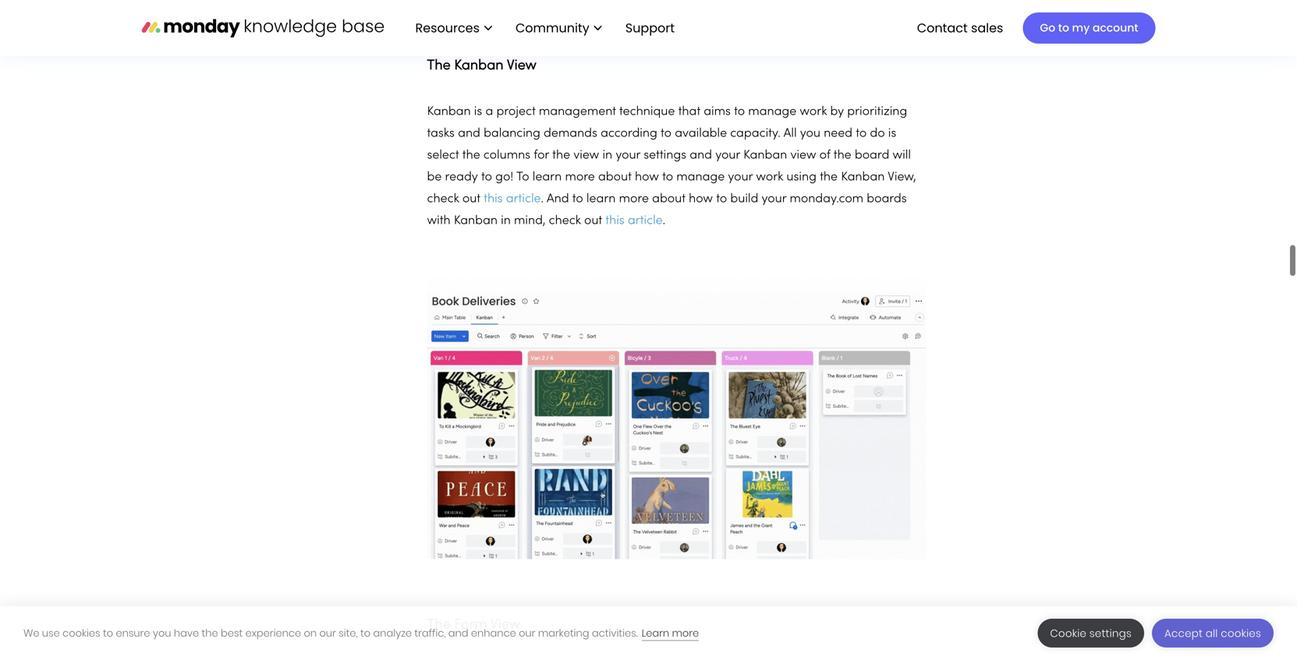 Task type: locate. For each thing, give the bounding box(es) containing it.
contact
[[917, 19, 968, 36]]

the left form
[[427, 619, 451, 632]]

manage down available
[[676, 172, 725, 183]]

0 horizontal spatial article
[[506, 194, 541, 205]]

1 horizontal spatial cookies
[[1221, 627, 1261, 641]]

0 vertical spatial this
[[484, 194, 503, 205]]

1 vertical spatial out
[[584, 215, 602, 227]]

have
[[174, 627, 199, 641]]

0 vertical spatial work
[[800, 106, 827, 118]]

0 vertical spatial you
[[800, 128, 820, 140]]

all
[[784, 128, 797, 140]]

1 vertical spatial .
[[663, 215, 665, 227]]

about down according
[[598, 172, 632, 183]]

0 vertical spatial in
[[602, 150, 612, 162]]

check up with
[[427, 194, 459, 205]]

cookies right use
[[62, 627, 100, 641]]

the up monday.com at the top right of the page
[[820, 172, 838, 183]]

all you need to do is select the columns for the view in your settings and your kanban view of the board will be ready to go! to learn more about how to manage your work using the kanban view, check out
[[427, 128, 916, 205]]

sales
[[971, 19, 1003, 36]]

this article link down go!
[[484, 194, 541, 205]]

the form view
[[427, 619, 520, 632]]

1 vertical spatial article
[[628, 215, 663, 227]]

to left do
[[856, 128, 867, 140]]

in inside all you need to do is select the columns for the view in your settings and your kanban view of the board will be ready to go! to learn more about how to manage your work using the kanban view, check out
[[602, 150, 612, 162]]

in down according
[[602, 150, 612, 162]]

to inside main element
[[1058, 20, 1069, 35]]

manage up capacity. in the right of the page
[[748, 106, 796, 118]]

settings
[[644, 150, 686, 162], [1089, 627, 1132, 641]]

the up ready
[[462, 150, 480, 162]]

cookies right all
[[1221, 627, 1261, 641]]

to right go
[[1058, 20, 1069, 35]]

article down all you need to do is select the columns for the view in your settings and your kanban view of the board will be ready to go! to learn more about how to manage your work using the kanban view, check out
[[628, 215, 663, 227]]

0 vertical spatial is
[[474, 106, 482, 118]]

0 vertical spatial more
[[565, 172, 595, 183]]

the
[[427, 59, 451, 73], [427, 619, 451, 632]]

monday.com logo image
[[142, 11, 384, 44]]

support link
[[618, 15, 687, 41], [625, 19, 679, 36]]

management
[[539, 106, 616, 118]]

the down "resources"
[[427, 59, 451, 73]]

0 horizontal spatial how
[[635, 172, 659, 183]]

1 horizontal spatial about
[[652, 194, 685, 205]]

0 horizontal spatial view
[[573, 150, 599, 162]]

how inside all you need to do is select the columns for the view in your settings and your kanban view of the board will be ready to go! to learn more about how to manage your work using the kanban view, check out
[[635, 172, 659, 183]]

you right all
[[800, 128, 820, 140]]

the for the kanban view
[[427, 59, 451, 73]]

1 vertical spatial view
[[490, 619, 520, 632]]

0 vertical spatial check
[[427, 194, 459, 205]]

1 the from the top
[[427, 59, 451, 73]]

1 vertical spatial you
[[153, 627, 171, 641]]

this article link down all you need to do is select the columns for the view in your settings and your kanban view of the board will be ready to go! to learn more about how to manage your work using the kanban view, check out
[[605, 215, 663, 227]]

0 horizontal spatial more
[[565, 172, 595, 183]]

kanban down the board
[[841, 172, 885, 183]]

learn up this article .
[[586, 194, 616, 205]]

0 vertical spatial view
[[507, 59, 536, 73]]

1 vertical spatial work
[[756, 172, 783, 183]]

1 vertical spatial the
[[427, 619, 451, 632]]

main element
[[400, 0, 1155, 56]]

and right traffic,
[[448, 627, 468, 641]]

site,
[[339, 627, 358, 641]]

ensure
[[116, 627, 150, 641]]

our right on
[[319, 627, 336, 641]]

cookies for all
[[1221, 627, 1261, 641]]

0 vertical spatial how
[[635, 172, 659, 183]]

0 vertical spatial this article link
[[484, 194, 541, 205]]

1 vertical spatial check
[[549, 215, 581, 227]]

1 our from the left
[[319, 627, 336, 641]]

settings down kanban is a project management technique that aims to manage work by prioritizing tasks and balancing demands according to available capacity.
[[644, 150, 686, 162]]

0 horizontal spatial .
[[541, 194, 544, 205]]

learn down for
[[533, 172, 562, 183]]

need
[[824, 128, 852, 140]]

is inside all you need to do is select the columns for the view in your settings and your kanban view of the board will be ready to go! to learn more about how to manage your work using the kanban view, check out
[[888, 128, 896, 140]]

0 horizontal spatial manage
[[676, 172, 725, 183]]

1 horizontal spatial out
[[584, 215, 602, 227]]

experience
[[245, 627, 301, 641]]

work left by
[[800, 106, 827, 118]]

kanban image
[[427, 279, 926, 560]]

community link
[[508, 15, 610, 41]]

you inside all you need to do is select the columns for the view in your settings and your kanban view of the board will be ready to go! to learn more about how to manage your work using the kanban view, check out
[[800, 128, 820, 140]]

and right tasks
[[458, 128, 480, 140]]

view up project
[[507, 59, 536, 73]]

0 vertical spatial and
[[458, 128, 480, 140]]

this article link
[[484, 194, 541, 205], [605, 215, 663, 227]]

form
[[454, 619, 487, 632]]

out
[[462, 194, 480, 205], [584, 215, 602, 227]]

is left a
[[474, 106, 482, 118]]

kanban right with
[[454, 215, 498, 227]]

0 horizontal spatial learn
[[533, 172, 562, 183]]

1 horizontal spatial you
[[800, 128, 820, 140]]

ready
[[445, 172, 478, 183]]

about up this article .
[[652, 194, 685, 205]]

0 horizontal spatial about
[[598, 172, 632, 183]]

. left and
[[541, 194, 544, 205]]

the
[[462, 150, 480, 162], [552, 150, 570, 162], [834, 150, 851, 162], [820, 172, 838, 183], [202, 627, 218, 641]]

0 vertical spatial out
[[462, 194, 480, 205]]

and down available
[[690, 150, 712, 162]]

is right do
[[888, 128, 896, 140]]

for
[[534, 150, 549, 162]]

1 vertical spatial manage
[[676, 172, 725, 183]]

.
[[541, 194, 544, 205], [663, 215, 665, 227]]

by
[[830, 106, 844, 118]]

go
[[1040, 20, 1055, 35]]

2 horizontal spatial more
[[672, 627, 699, 641]]

1 horizontal spatial work
[[800, 106, 827, 118]]

1 vertical spatial about
[[652, 194, 685, 205]]

0 vertical spatial manage
[[748, 106, 796, 118]]

to
[[1058, 20, 1069, 35], [734, 106, 745, 118], [661, 128, 672, 140], [856, 128, 867, 140], [481, 172, 492, 183], [662, 172, 673, 183], [572, 194, 583, 205], [716, 194, 727, 205], [103, 627, 113, 641], [360, 627, 371, 641]]

view for the kanban view
[[507, 59, 536, 73]]

0 horizontal spatial settings
[[644, 150, 686, 162]]

1 horizontal spatial this article link
[[605, 215, 663, 227]]

out down ready
[[462, 194, 480, 205]]

1 vertical spatial and
[[690, 150, 712, 162]]

the right of in the top right of the page
[[834, 150, 851, 162]]

0 horizontal spatial you
[[153, 627, 171, 641]]

1 horizontal spatial is
[[888, 128, 896, 140]]

this
[[484, 194, 503, 205], [605, 215, 624, 227]]

your down according
[[616, 150, 640, 162]]

that
[[678, 106, 700, 118]]

check down and
[[549, 215, 581, 227]]

1 vertical spatial settings
[[1089, 627, 1132, 641]]

capacity.
[[730, 128, 781, 140]]

0 horizontal spatial in
[[501, 215, 511, 227]]

project
[[496, 106, 536, 118]]

1 vertical spatial is
[[888, 128, 896, 140]]

article down to
[[506, 194, 541, 205]]

how up the . and to learn more about how to build your monday.com boards with kanban in mind, check out
[[635, 172, 659, 183]]

1 horizontal spatial our
[[519, 627, 535, 641]]

is
[[474, 106, 482, 118], [888, 128, 896, 140]]

dialog
[[0, 607, 1297, 661]]

settings inside all you need to do is select the columns for the view in your settings and your kanban view of the board will be ready to go! to learn more about how to manage your work using the kanban view, check out
[[644, 150, 686, 162]]

more
[[565, 172, 595, 183], [619, 194, 649, 205], [672, 627, 699, 641]]

1 horizontal spatial check
[[549, 215, 581, 227]]

manage inside all you need to do is select the columns for the view in your settings and your kanban view of the board will be ready to go! to learn more about how to manage your work using the kanban view, check out
[[676, 172, 725, 183]]

1 horizontal spatial view
[[790, 150, 816, 162]]

0 vertical spatial settings
[[644, 150, 686, 162]]

you left have
[[153, 627, 171, 641]]

check
[[427, 194, 459, 205], [549, 215, 581, 227]]

1 vertical spatial how
[[689, 194, 713, 205]]

a
[[485, 106, 493, 118]]

about
[[598, 172, 632, 183], [652, 194, 685, 205]]

2 view from the left
[[790, 150, 816, 162]]

1 vertical spatial more
[[619, 194, 649, 205]]

view left of in the top right of the page
[[790, 150, 816, 162]]

0 vertical spatial the
[[427, 59, 451, 73]]

kanban inside the . and to learn more about how to build your monday.com boards with kanban in mind, check out
[[454, 215, 498, 227]]

how left build
[[689, 194, 713, 205]]

about inside all you need to do is select the columns for the view in your settings and your kanban view of the board will be ready to go! to learn more about how to manage your work using the kanban view, check out
[[598, 172, 632, 183]]

0 horizontal spatial out
[[462, 194, 480, 205]]

2 the from the top
[[427, 619, 451, 632]]

cookie
[[1050, 627, 1086, 641]]

0 vertical spatial article
[[506, 194, 541, 205]]

work left using
[[756, 172, 783, 183]]

2 cookies from the left
[[1221, 627, 1261, 641]]

board
[[855, 150, 889, 162]]

0 horizontal spatial work
[[756, 172, 783, 183]]

your down available
[[715, 150, 740, 162]]

0 horizontal spatial our
[[319, 627, 336, 641]]

1 horizontal spatial in
[[602, 150, 612, 162]]

view,
[[888, 172, 916, 183]]

1 vertical spatial learn
[[586, 194, 616, 205]]

kanban inside kanban is a project management technique that aims to manage work by prioritizing tasks and balancing demands according to available capacity.
[[427, 106, 471, 118]]

0 horizontal spatial is
[[474, 106, 482, 118]]

1 vertical spatial this
[[605, 215, 624, 227]]

view
[[573, 150, 599, 162], [790, 150, 816, 162]]

demands
[[544, 128, 597, 140]]

you
[[800, 128, 820, 140], [153, 627, 171, 641]]

article
[[506, 194, 541, 205], [628, 215, 663, 227]]

and
[[458, 128, 480, 140], [690, 150, 712, 162], [448, 627, 468, 641]]

1 horizontal spatial more
[[619, 194, 649, 205]]

1 horizontal spatial how
[[689, 194, 713, 205]]

be
[[427, 172, 442, 183]]

kanban up tasks
[[427, 106, 471, 118]]

to left go!
[[481, 172, 492, 183]]

this article
[[484, 194, 541, 205]]

more right learn
[[672, 627, 699, 641]]

1 view from the left
[[573, 150, 599, 162]]

0 horizontal spatial check
[[427, 194, 459, 205]]

boards
[[867, 194, 907, 205]]

cookies inside button
[[1221, 627, 1261, 641]]

1 horizontal spatial article
[[628, 215, 663, 227]]

resources
[[415, 19, 480, 36]]

0 vertical spatial .
[[541, 194, 544, 205]]

1 horizontal spatial this
[[605, 215, 624, 227]]

view
[[507, 59, 536, 73], [490, 619, 520, 632]]

activities.
[[592, 627, 638, 641]]

settings inside button
[[1089, 627, 1132, 641]]

work inside all you need to do is select the columns for the view in your settings and your kanban view of the board will be ready to go! to learn more about how to manage your work using the kanban view, check out
[[756, 172, 783, 183]]

more up and
[[565, 172, 595, 183]]

1 horizontal spatial manage
[[748, 106, 796, 118]]

in
[[602, 150, 612, 162], [501, 215, 511, 227]]

learn
[[642, 627, 669, 641]]

more up this article .
[[619, 194, 649, 205]]

enhance
[[471, 627, 516, 641]]

view right form
[[490, 619, 520, 632]]

in down this article
[[501, 215, 511, 227]]

cookies
[[62, 627, 100, 641], [1221, 627, 1261, 641]]

1 vertical spatial in
[[501, 215, 511, 227]]

the kanban view
[[427, 59, 536, 73]]

and inside kanban is a project management technique that aims to manage work by prioritizing tasks and balancing demands according to available capacity.
[[458, 128, 480, 140]]

0 vertical spatial about
[[598, 172, 632, 183]]

out inside all you need to do is select the columns for the view in your settings and your kanban view of the board will be ready to go! to learn more about how to manage your work using the kanban view, check out
[[462, 194, 480, 205]]

check inside the . and to learn more about how to build your monday.com boards with kanban in mind, check out
[[549, 215, 581, 227]]

your right build
[[762, 194, 786, 205]]

settings right cookie at the bottom right of the page
[[1089, 627, 1132, 641]]

list
[[400, 0, 687, 56]]

. down all you need to do is select the columns for the view in your settings and your kanban view of the board will be ready to go! to learn more about how to manage your work using the kanban view, check out
[[663, 215, 665, 227]]

our right enhance at the bottom of the page
[[519, 627, 535, 641]]

the left best on the bottom left
[[202, 627, 218, 641]]

out left this article .
[[584, 215, 602, 227]]

view inside the kanban view link
[[507, 59, 536, 73]]

1 horizontal spatial learn
[[586, 194, 616, 205]]

article for this article
[[506, 194, 541, 205]]

do
[[870, 128, 885, 140]]

work
[[800, 106, 827, 118], [756, 172, 783, 183]]

1 horizontal spatial settings
[[1089, 627, 1132, 641]]

0 horizontal spatial this
[[484, 194, 503, 205]]

0 horizontal spatial cookies
[[62, 627, 100, 641]]

1 cookies from the left
[[62, 627, 100, 641]]

learn
[[533, 172, 562, 183], [586, 194, 616, 205]]

learn inside the . and to learn more about how to build your monday.com boards with kanban in mind, check out
[[586, 194, 616, 205]]

go to my account
[[1040, 20, 1138, 35]]

we use cookies to ensure you have the best experience on our site, to analyze traffic, and enhance our marketing activities. learn more
[[23, 627, 699, 641]]

0 vertical spatial learn
[[533, 172, 562, 183]]

all
[[1206, 627, 1218, 641]]

prioritizing
[[847, 106, 907, 118]]

kanban
[[454, 59, 503, 73], [427, 106, 471, 118], [743, 150, 787, 162], [841, 172, 885, 183], [454, 215, 498, 227]]

your
[[616, 150, 640, 162], [715, 150, 740, 162], [728, 172, 753, 183], [762, 194, 786, 205]]

our
[[319, 627, 336, 641], [519, 627, 535, 641]]

view down demands
[[573, 150, 599, 162]]



Task type: describe. For each thing, give the bounding box(es) containing it.
accept all cookies button
[[1152, 619, 1274, 648]]

to up the . and to learn more about how to build your monday.com boards with kanban in mind, check out
[[662, 172, 673, 183]]

to left "ensure"
[[103, 627, 113, 641]]

community
[[515, 19, 589, 36]]

to down the technique
[[661, 128, 672, 140]]

how inside the . and to learn more about how to build your monday.com boards with kanban in mind, check out
[[689, 194, 713, 205]]

this for this article
[[484, 194, 503, 205]]

account
[[1093, 20, 1138, 35]]

2 our from the left
[[519, 627, 535, 641]]

on
[[304, 627, 317, 641]]

aims
[[704, 106, 731, 118]]

work inside kanban is a project management technique that aims to manage work by prioritizing tasks and balancing demands according to available capacity.
[[800, 106, 827, 118]]

tasks
[[427, 128, 455, 140]]

in inside the . and to learn more about how to build your monday.com boards with kanban in mind, check out
[[501, 215, 511, 227]]

analyze
[[373, 627, 412, 641]]

2 vertical spatial and
[[448, 627, 468, 641]]

the right for
[[552, 150, 570, 162]]

your up build
[[728, 172, 753, 183]]

resources link
[[408, 15, 500, 41]]

build
[[730, 194, 758, 205]]

to
[[516, 172, 529, 183]]

cookies for use
[[62, 627, 100, 641]]

the kanban view link
[[427, 51, 536, 75]]

to right aims
[[734, 106, 745, 118]]

will
[[893, 150, 911, 162]]

available
[[675, 128, 727, 140]]

technique
[[619, 106, 675, 118]]

more inside all you need to do is select the columns for the view in your settings and your kanban view of the board will be ready to go! to learn more about how to manage your work using the kanban view, check out
[[565, 172, 595, 183]]

best
[[221, 627, 243, 641]]

balancing
[[484, 128, 540, 140]]

out inside the . and to learn more about how to build your monday.com boards with kanban in mind, check out
[[584, 215, 602, 227]]

the for the form view
[[427, 619, 451, 632]]

monday.com
[[790, 194, 863, 205]]

cookie settings button
[[1038, 619, 1144, 648]]

my
[[1072, 20, 1090, 35]]

go!
[[495, 172, 513, 183]]

this article .
[[605, 215, 665, 227]]

of
[[819, 150, 830, 162]]

2 vertical spatial more
[[672, 627, 699, 641]]

contact sales link
[[909, 15, 1011, 41]]

and
[[547, 194, 569, 205]]

columns
[[483, 150, 530, 162]]

manage inside kanban is a project management technique that aims to manage work by prioritizing tasks and balancing demands according to available capacity.
[[748, 106, 796, 118]]

using
[[786, 172, 817, 183]]

accept all cookies
[[1164, 627, 1261, 641]]

kanban is a project management technique that aims to manage work by prioritizing tasks and balancing demands according to available capacity.
[[427, 106, 907, 140]]

0 horizontal spatial this article link
[[484, 194, 541, 205]]

you inside dialog
[[153, 627, 171, 641]]

dialog containing cookie settings
[[0, 607, 1297, 661]]

this for this article .
[[605, 215, 624, 227]]

according
[[601, 128, 657, 140]]

check inside all you need to do is select the columns for the view in your settings and your kanban view of the board will be ready to go! to learn more about how to manage your work using the kanban view, check out
[[427, 194, 459, 205]]

to left build
[[716, 194, 727, 205]]

your inside the . and to learn more about how to build your monday.com boards with kanban in mind, check out
[[762, 194, 786, 205]]

learn inside all you need to do is select the columns for the view in your settings and your kanban view of the board will be ready to go! to learn more about how to manage your work using the kanban view, check out
[[533, 172, 562, 183]]

we
[[23, 627, 39, 641]]

cookie settings
[[1050, 627, 1132, 641]]

contact sales
[[917, 19, 1003, 36]]

about inside the . and to learn more about how to build your monday.com boards with kanban in mind, check out
[[652, 194, 685, 205]]

mind,
[[514, 215, 546, 227]]

list containing resources
[[400, 0, 687, 56]]

. and to learn more about how to build your monday.com boards with kanban in mind, check out
[[427, 194, 907, 227]]

support
[[625, 19, 675, 36]]

traffic,
[[414, 627, 446, 641]]

accept
[[1164, 627, 1203, 641]]

kanban down capacity. in the right of the page
[[743, 150, 787, 162]]

marketing
[[538, 627, 589, 641]]

and inside all you need to do is select the columns for the view in your settings and your kanban view of the board will be ready to go! to learn more about how to manage your work using the kanban view, check out
[[690, 150, 712, 162]]

. inside the . and to learn more about how to build your monday.com boards with kanban in mind, check out
[[541, 194, 544, 205]]

learn more link
[[642, 627, 699, 641]]

more inside the . and to learn more about how to build your monday.com boards with kanban in mind, check out
[[619, 194, 649, 205]]

is inside kanban is a project management technique that aims to manage work by prioritizing tasks and balancing demands according to available capacity.
[[474, 106, 482, 118]]

with
[[427, 215, 451, 227]]

select
[[427, 150, 459, 162]]

article for this article .
[[628, 215, 663, 227]]

to right site,
[[360, 627, 371, 641]]

1 horizontal spatial .
[[663, 215, 665, 227]]

view for the form view
[[490, 619, 520, 632]]

use
[[42, 627, 60, 641]]

1 vertical spatial this article link
[[605, 215, 663, 227]]

kanban down resources link at left top
[[454, 59, 503, 73]]

to right and
[[572, 194, 583, 205]]

go to my account link
[[1023, 12, 1155, 44]]



Task type: vqa. For each thing, say whether or not it's contained in the screenshot.
leftmost the and
no



